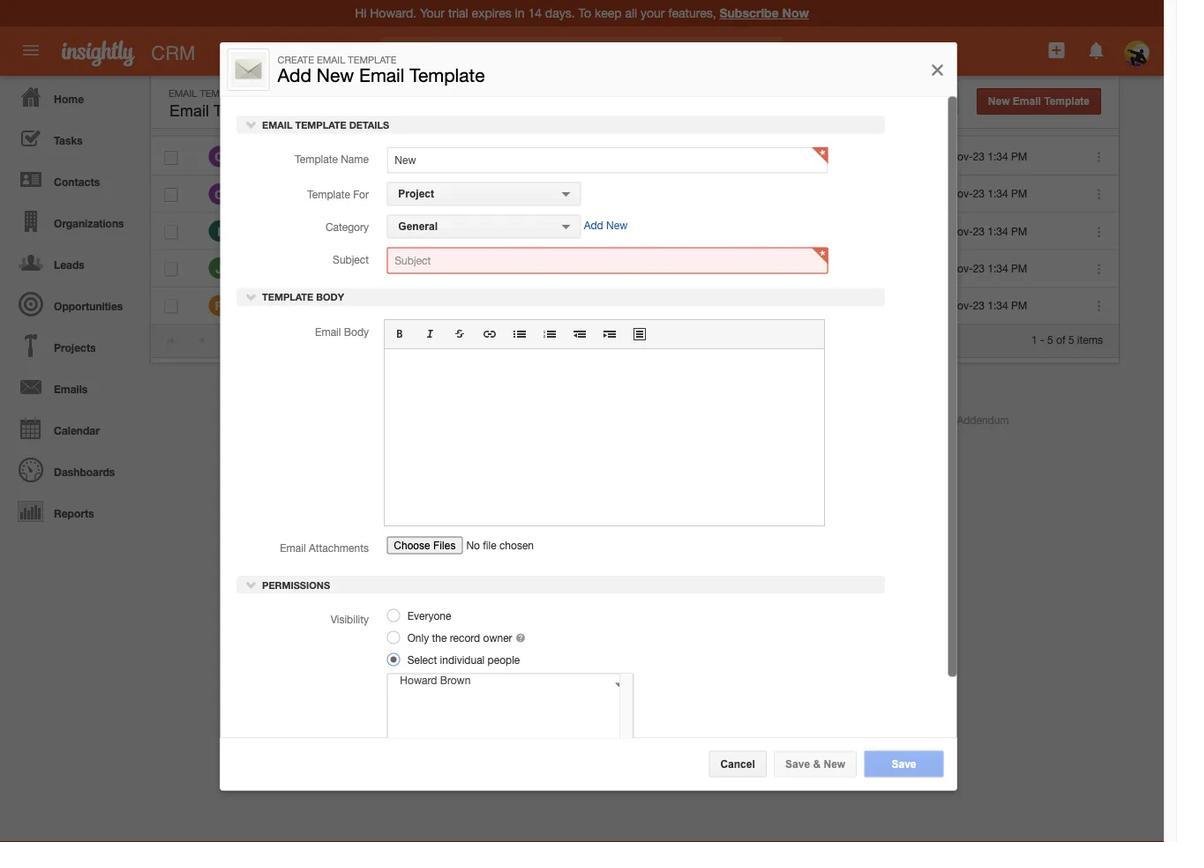 Task type: describe. For each thing, give the bounding box(es) containing it.
body for email body
[[343, 325, 368, 338]]

general for general cell
[[566, 189, 603, 200]]

23 for thanks for contacting us.
[[973, 225, 985, 237]]

brown inside the j row
[[497, 262, 527, 274]]

thanks for contacting us.
[[350, 225, 470, 237]]

subscribe now
[[720, 6, 809, 20]]

for inside "i" row
[[388, 225, 400, 237]]

notifications image
[[1086, 40, 1107, 61]]

opportunities link
[[4, 283, 141, 325]]

0 vertical spatial subject
[[350, 114, 388, 126]]

project
[[398, 187, 434, 199]]

23 for can you point me to the right person?
[[973, 299, 985, 312]]

16-nov-23 1:34 pm for can you point me to the right person?
[[934, 299, 1027, 312]]

c link for thanks for connecting
[[209, 183, 230, 205]]

1 vertical spatial templates
[[213, 102, 286, 120]]

16-nov-23 1:34 pm inside the j row
[[934, 262, 1027, 274]]

0% cell for r
[[788, 287, 920, 325]]

open
[[800, 114, 827, 126]]

email templates email templates
[[169, 87, 286, 120]]

opportunities
[[54, 300, 123, 312]]

thanks for applying... link
[[350, 262, 452, 274]]

policy
[[830, 414, 859, 426]]

details
[[349, 119, 389, 130]]

16-nov-23 1:34 pm cell for can you point me to the right person?
[[920, 287, 1075, 325]]

pm for can you point me to the right person?
[[1011, 299, 1027, 312]]

refresh list image
[[704, 95, 721, 107]]

sales cell for r
[[549, 287, 682, 325]]

howard brown for i
[[457, 225, 527, 237]]

new inside create email template add new email template
[[317, 64, 354, 86]]

chevron down image for email template details
[[245, 118, 257, 130]]

new email template link
[[977, 88, 1101, 115]]

i row
[[151, 213, 1119, 250]]

template name
[[294, 153, 368, 165]]

1:34 inside the j row
[[988, 262, 1008, 274]]

brown inside the r row
[[497, 299, 527, 312]]

cancel
[[720, 758, 755, 770]]

right
[[244, 299, 269, 312]]

row containing name
[[151, 103, 1118, 136]]

1 horizontal spatial emails
[[868, 95, 905, 107]]

contact cell for r
[[682, 287, 788, 325]]

can
[[350, 299, 369, 312]]

dashboards
[[54, 466, 115, 478]]

organizations
[[54, 217, 124, 229]]

data
[[876, 414, 898, 426]]

to for c
[[436, 150, 445, 163]]

dashboards link
[[4, 449, 141, 491]]

0% for c
[[805, 151, 820, 163]]

1 1 from the left
[[318, 333, 323, 346]]

job application response link
[[244, 262, 377, 274]]

chevron down image
[[245, 290, 257, 303]]

project button
[[386, 182, 580, 206]]

general cell
[[549, 176, 682, 213]]

contact cell for j
[[682, 250, 788, 287]]

save button
[[864, 751, 944, 778]]

of 1
[[305, 333, 323, 346]]

home link
[[4, 76, 141, 117]]

template up details
[[348, 54, 397, 65]]

contacting
[[403, 225, 453, 237]]

privacy
[[792, 414, 827, 426]]

close image
[[929, 59, 946, 80]]

subscribe
[[720, 6, 779, 20]]

cold email link
[[244, 150, 304, 163]]

1 horizontal spatial emails link
[[835, 88, 916, 115]]

thanks for connecting link
[[350, 188, 456, 200]]

only
[[407, 632, 429, 644]]

right
[[467, 299, 489, 312]]

thanks for j
[[350, 262, 385, 274]]

date
[[976, 114, 1000, 126]]

howard brown link for j
[[457, 262, 527, 274]]

created date
[[933, 114, 1000, 126]]

email template details
[[259, 119, 389, 130]]

open rate
[[800, 114, 854, 126]]

cancel button
[[709, 751, 767, 778]]

2 pm from the top
[[1011, 188, 1027, 200]]

2 16- from the top
[[934, 188, 950, 200]]

visibility
[[330, 613, 368, 626]]

email attachments
[[280, 541, 368, 554]]

tasks
[[54, 134, 83, 146]]

j row
[[151, 250, 1119, 287]]

permissions
[[259, 579, 330, 591]]

row group containing c
[[151, 139, 1119, 325]]

leads
[[54, 259, 84, 271]]

0 vertical spatial category
[[562, 114, 608, 126]]

toolbar inside application
[[384, 320, 824, 349]]

job
[[244, 262, 262, 274]]

2 23 from the top
[[973, 188, 985, 200]]

c for do you have time to connect?
[[215, 150, 224, 164]]

thanks for contacting us. link
[[350, 225, 470, 237]]

subject inside add new email template dialog
[[332, 253, 368, 266]]

r
[[215, 299, 224, 313]]

me
[[419, 299, 434, 312]]

for for j
[[388, 262, 400, 274]]

2 16-nov-23 1:34 pm cell from the top
[[920, 176, 1075, 213]]

1:34 for do you have time to connect?
[[988, 150, 1008, 163]]

2 5 from the left
[[1068, 333, 1074, 346]]

template up owner
[[410, 64, 485, 86]]

new inside button
[[824, 758, 845, 770]]

now
[[782, 6, 809, 20]]

2 of from the left
[[1056, 333, 1065, 346]]

you for c
[[367, 150, 384, 163]]

right person link
[[244, 299, 314, 312]]

for for c
[[388, 188, 400, 200]]

16-nov-23 1:34 pm for do you have time to connect?
[[934, 150, 1027, 163]]

Search this list... text field
[[485, 88, 684, 115]]

can you point me to the right person?
[[350, 299, 530, 312]]

inbound response link
[[244, 225, 342, 237]]

do
[[350, 150, 364, 163]]

add inside create email template add new email template
[[278, 64, 311, 86]]

have
[[387, 150, 409, 163]]

do you have time to connect?
[[350, 150, 492, 163]]

response inside the j row
[[321, 262, 368, 274]]

body for template body
[[316, 291, 344, 303]]

organizations link
[[4, 200, 141, 242]]

i
[[217, 224, 221, 239]]

point
[[393, 299, 417, 312]]

processing
[[901, 414, 954, 426]]

howard brown link for r
[[457, 299, 527, 312]]

add new email template dialog
[[220, 42, 957, 791]]

people
[[487, 654, 520, 666]]

reports
[[54, 507, 94, 520]]

new down general cell
[[606, 219, 627, 231]]

contact for r
[[695, 299, 733, 312]]

record
[[449, 632, 480, 644]]

0% cell for j
[[788, 250, 920, 287]]

1 vertical spatial emails
[[54, 383, 88, 395]]

crm
[[151, 41, 195, 64]]

-
[[1040, 333, 1045, 346]]

nov- inside the j row
[[950, 262, 973, 274]]

template left for
[[307, 188, 350, 200]]

privacy policy link
[[792, 414, 859, 426]]

i link
[[209, 221, 230, 242]]

email templates button
[[165, 98, 290, 124]]

thanks inside "i" row
[[350, 225, 385, 237]]

16- for can you point me to the right person?
[[934, 299, 950, 312]]

howard inside "i" row
[[457, 225, 494, 237]]

projects link
[[4, 325, 141, 366]]

can you point me to the right person? link
[[350, 299, 530, 312]]

job application response
[[244, 262, 368, 274]]

do you have time to connect? link
[[350, 150, 492, 163]]

Name text field
[[386, 146, 828, 173]]

Search all data.... text field
[[435, 37, 782, 69]]

add new
[[583, 219, 627, 231]]

everyone
[[404, 610, 451, 622]]

select individual people
[[404, 654, 520, 666]]

only the record owner
[[407, 632, 515, 644]]

tasks link
[[4, 117, 141, 159]]

1 of from the left
[[305, 333, 315, 346]]

leads link
[[4, 242, 141, 283]]

individual
[[439, 654, 484, 666]]

new up date
[[988, 95, 1010, 107]]

template type
[[694, 114, 767, 126]]



Task type: vqa. For each thing, say whether or not it's contained in the screenshot.
leftmost The
yes



Task type: locate. For each thing, give the bounding box(es) containing it.
chevron down image
[[245, 118, 257, 130], [245, 579, 257, 591]]

howard brown down project 'button'
[[457, 225, 527, 237]]

template up template name
[[295, 119, 346, 130]]

template down the email template details
[[294, 153, 337, 165]]

2 1 from the left
[[1032, 333, 1037, 346]]

email inside row group
[[269, 150, 295, 163]]

1 sales cell from the top
[[549, 213, 682, 250]]

0 horizontal spatial emails
[[54, 383, 88, 395]]

0 vertical spatial c
[[215, 150, 224, 164]]

general inside button
[[398, 220, 437, 232]]

2 howard from the top
[[457, 225, 494, 237]]

0 vertical spatial emails
[[868, 95, 905, 107]]

sales cell
[[549, 213, 682, 250], [549, 287, 682, 325]]

person
[[272, 299, 305, 312]]

general
[[566, 189, 603, 200], [398, 220, 437, 232]]

template inside new email template link
[[1044, 95, 1090, 107]]

0% inside the j row
[[805, 263, 820, 274]]

thanks inside the j row
[[350, 262, 385, 274]]

4 23 from the top
[[973, 262, 985, 274]]

you inside the r row
[[372, 299, 390, 312]]

0 horizontal spatial emails link
[[4, 366, 141, 408]]

23 for do you have time to connect?
[[973, 150, 985, 163]]

1:34 inside the r row
[[988, 299, 1008, 312]]

0 vertical spatial for
[[388, 188, 400, 200]]

4 16-nov-23 1:34 pm from the top
[[934, 262, 1027, 274]]

4 howard from the top
[[457, 299, 494, 312]]

5 16-nov-23 1:34 pm from the top
[[934, 299, 1027, 312]]

1 thanks from the top
[[350, 188, 385, 200]]

sales inside "i" row
[[566, 226, 592, 237]]

contacts link
[[4, 159, 141, 200]]

pm inside "i" row
[[1011, 225, 1027, 237]]

5 16-nov-23 1:34 pm cell from the top
[[920, 287, 1075, 325]]

2 sales cell from the top
[[549, 287, 682, 325]]

1 vertical spatial c
[[215, 187, 224, 201]]

5
[[1047, 333, 1053, 346], [1068, 333, 1074, 346]]

sales
[[566, 226, 592, 237], [566, 300, 592, 312]]

0% cell
[[788, 139, 920, 176], [788, 250, 920, 287], [788, 287, 920, 325]]

2 for from the top
[[388, 225, 400, 237]]

thanks down for
[[350, 225, 385, 237]]

23
[[973, 150, 985, 163], [973, 188, 985, 200], [973, 225, 985, 237], [973, 262, 985, 274], [973, 299, 985, 312]]

1:34 inside "i" row
[[988, 225, 1008, 237]]

2 save from the left
[[892, 758, 916, 770]]

1 horizontal spatial category
[[562, 114, 608, 126]]

save & new
[[785, 758, 845, 770]]

16-nov-23 1:34 pm for thanks for contacting us.
[[934, 225, 1027, 237]]

c row
[[151, 139, 1119, 176], [151, 176, 1119, 213]]

2 vertical spatial thanks
[[350, 262, 385, 274]]

data processing addendum link
[[876, 414, 1009, 426]]

1 contact cell from the top
[[682, 250, 788, 287]]

1 howard from the top
[[457, 188, 494, 200]]

new right the create
[[317, 64, 354, 86]]

name inside add new email template dialog
[[340, 153, 368, 165]]

nov-
[[950, 150, 973, 163], [950, 188, 973, 200], [950, 225, 973, 237], [950, 262, 973, 274], [950, 299, 973, 312]]

0 vertical spatial name
[[244, 114, 273, 126]]

response up job application response link
[[286, 225, 333, 237]]

1 vertical spatial subject
[[332, 253, 368, 266]]

general button
[[386, 214, 580, 238]]

3 0% from the top
[[805, 300, 820, 312]]

0 vertical spatial contact
[[695, 262, 733, 274]]

howard brown inside "i" row
[[457, 225, 527, 237]]

row
[[151, 103, 1118, 136]]

0%
[[805, 151, 820, 163], [805, 263, 820, 274], [805, 300, 820, 312]]

calendar
[[54, 424, 100, 437]]

3 thanks from the top
[[350, 262, 385, 274]]

1 vertical spatial chevron down image
[[245, 579, 257, 591]]

row group
[[151, 139, 1119, 325]]

None checkbox
[[164, 112, 177, 127], [165, 151, 178, 165], [164, 112, 177, 127], [165, 151, 178, 165]]

us.
[[456, 225, 470, 237]]

right person
[[244, 299, 305, 312]]

nov- for can you point me to the right person?
[[950, 299, 973, 312]]

for right for
[[388, 188, 400, 200]]

16-nov-23 1:34 pm cell
[[920, 139, 1075, 176], [920, 176, 1075, 213], [920, 213, 1075, 250], [920, 250, 1075, 287], [920, 287, 1075, 325]]

create
[[278, 54, 314, 65]]

cell
[[443, 139, 549, 176], [549, 139, 682, 176], [682, 139, 788, 176], [230, 176, 337, 213], [682, 176, 788, 213], [788, 176, 920, 213], [682, 213, 788, 250], [788, 213, 920, 250]]

add up subject text box
[[583, 219, 603, 231]]

5 nov- from the top
[[950, 299, 973, 312]]

1 vertical spatial emails link
[[4, 366, 141, 408]]

2 thanks from the top
[[350, 225, 385, 237]]

howard up right
[[457, 262, 494, 274]]

0 vertical spatial you
[[367, 150, 384, 163]]

0 horizontal spatial category
[[325, 221, 368, 233]]

1 down the template body
[[318, 333, 323, 346]]

of left email body
[[305, 333, 315, 346]]

sales cell for i
[[549, 213, 682, 250]]

howard
[[457, 188, 494, 200], [457, 225, 494, 237], [457, 262, 494, 274], [457, 299, 494, 312]]

16-
[[934, 150, 950, 163], [934, 188, 950, 200], [934, 225, 950, 237], [934, 262, 950, 274], [934, 299, 950, 312]]

save right & at the right bottom
[[892, 758, 916, 770]]

0 horizontal spatial name
[[244, 114, 273, 126]]

thanks down do
[[350, 188, 385, 200]]

new
[[317, 64, 354, 86], [988, 95, 1010, 107], [606, 219, 627, 231], [824, 758, 845, 770]]

1 vertical spatial add
[[583, 219, 603, 231]]

inbound
[[244, 225, 283, 237]]

c up i link at the left top
[[215, 187, 224, 201]]

hiring cell
[[549, 250, 682, 287]]

blog
[[366, 414, 388, 426]]

emails
[[868, 95, 905, 107], [54, 383, 88, 395]]

5 23 from the top
[[973, 299, 985, 312]]

16-nov-23 1:34 pm cell for thanks for contacting us.
[[920, 213, 1075, 250]]

howard brown for r
[[457, 299, 527, 312]]

2 chevron down image from the top
[[245, 579, 257, 591]]

reports link
[[4, 491, 141, 532]]

connecting
[[403, 188, 456, 200]]

1 howard brown from the top
[[457, 225, 527, 237]]

2 0% from the top
[[805, 263, 820, 274]]

to for r
[[437, 299, 447, 312]]

1 chevron down image from the top
[[245, 118, 257, 130]]

3 howard brown link from the top
[[457, 262, 527, 274]]

to right time
[[436, 150, 445, 163]]

the inside row
[[449, 299, 464, 312]]

1 horizontal spatial of
[[1056, 333, 1065, 346]]

subject up "can"
[[332, 253, 368, 266]]

None checkbox
[[165, 188, 178, 202], [165, 225, 178, 239], [165, 262, 178, 277], [165, 300, 178, 314], [165, 188, 178, 202], [165, 225, 178, 239], [165, 262, 178, 277], [165, 300, 178, 314]]

subscribe now link
[[720, 6, 809, 20]]

addendum
[[957, 414, 1009, 426]]

0 vertical spatial templates
[[200, 87, 255, 99]]

1 sales from the top
[[566, 226, 592, 237]]

0 vertical spatial chevron down image
[[245, 118, 257, 130]]

1 vertical spatial name
[[340, 153, 368, 165]]

template down notifications image
[[1044, 95, 1090, 107]]

0 horizontal spatial 5
[[1047, 333, 1053, 346]]

1 contact from the top
[[695, 262, 733, 274]]

3 1:34 from the top
[[988, 225, 1008, 237]]

16-nov-23 1:34 pm inside "i" row
[[934, 225, 1027, 237]]

email body
[[315, 325, 368, 338]]

howard brown link up right
[[457, 262, 527, 274]]

brown down project 'button'
[[497, 225, 527, 237]]

c link left cold
[[209, 146, 230, 167]]

add up the email template details
[[278, 64, 311, 86]]

0 horizontal spatial the
[[431, 632, 446, 644]]

1 horizontal spatial the
[[449, 299, 464, 312]]

nov- inside the r row
[[950, 299, 973, 312]]

save
[[785, 758, 810, 770], [892, 758, 916, 770]]

for left applying...
[[388, 262, 400, 274]]

response up "can"
[[321, 262, 368, 274]]

category down template for
[[325, 221, 368, 233]]

1 5 from the left
[[1047, 333, 1053, 346]]

sales up hiring
[[566, 226, 592, 237]]

sales down hiring
[[566, 300, 592, 312]]

1 horizontal spatial name
[[340, 153, 368, 165]]

howard brown link up 'general' button
[[457, 188, 527, 200]]

brown right right
[[497, 299, 527, 312]]

None radio
[[386, 631, 400, 644]]

16- inside the j row
[[934, 262, 950, 274]]

23 inside the r row
[[973, 299, 985, 312]]

0 horizontal spatial 1
[[318, 333, 323, 346]]

contact down "i" row
[[695, 262, 733, 274]]

application
[[383, 319, 825, 526]]

general for 'general' button
[[398, 220, 437, 232]]

5 pm from the top
[[1011, 299, 1027, 312]]

2 1:34 from the top
[[988, 188, 1008, 200]]

1 vertical spatial c link
[[209, 183, 230, 205]]

select
[[407, 654, 437, 666]]

for left contacting
[[388, 225, 400, 237]]

5 16- from the top
[[934, 299, 950, 312]]

1 vertical spatial thanks
[[350, 225, 385, 237]]

3 pm from the top
[[1011, 225, 1027, 237]]

calendar link
[[4, 408, 141, 449]]

thanks for applying... howard brown
[[350, 262, 527, 274]]

1 vertical spatial the
[[431, 632, 446, 644]]

toolbar
[[384, 320, 824, 349]]

0 vertical spatial to
[[436, 150, 445, 163]]

howard up 'general' button
[[457, 188, 494, 200]]

time
[[412, 150, 433, 163]]

1:34 for thanks for contacting us.
[[988, 225, 1008, 237]]

16-nov-23 1:34 pm cell for do you have time to connect?
[[920, 139, 1075, 176]]

16-nov-23 1:34 pm
[[934, 150, 1027, 163], [934, 188, 1027, 200], [934, 225, 1027, 237], [934, 262, 1027, 274], [934, 299, 1027, 312]]

chevron down image for permissions
[[245, 579, 257, 591]]

c link
[[209, 146, 230, 167], [209, 183, 230, 205]]

chevron down image up cold
[[245, 118, 257, 130]]

1
[[318, 333, 323, 346], [1032, 333, 1037, 346]]

cold
[[244, 150, 266, 163]]

4 1:34 from the top
[[988, 262, 1008, 274]]

you for r
[[372, 299, 390, 312]]

blog link
[[366, 414, 388, 426]]

emails link right open
[[835, 88, 916, 115]]

1 howard brown link from the top
[[457, 188, 527, 200]]

sales inside the r row
[[566, 300, 592, 312]]

1 vertical spatial you
[[372, 299, 390, 312]]

c left cold
[[215, 150, 224, 164]]

howard inside the r row
[[457, 299, 494, 312]]

nov- inside "i" row
[[950, 225, 973, 237]]

r row
[[151, 287, 1119, 325]]

1 pm from the top
[[1011, 150, 1027, 163]]

3 nov- from the top
[[950, 225, 973, 237]]

brown up person?
[[497, 262, 527, 274]]

1 vertical spatial sales cell
[[549, 287, 682, 325]]

16-nov-23 1:34 pm inside the r row
[[934, 299, 1027, 312]]

1 0% from the top
[[805, 151, 820, 163]]

c for thanks for connecting
[[215, 187, 224, 201]]

pm inside the r row
[[1011, 299, 1027, 312]]

save left & at the right bottom
[[785, 758, 810, 770]]

template
[[348, 54, 397, 65], [410, 64, 485, 86], [1044, 95, 1090, 107], [694, 114, 740, 126], [295, 119, 346, 130], [294, 153, 337, 165], [307, 188, 350, 200], [262, 291, 313, 303]]

1 vertical spatial category
[[325, 221, 368, 233]]

emails link down projects
[[4, 366, 141, 408]]

general inside cell
[[566, 189, 603, 200]]

home
[[54, 93, 84, 105]]

body down "can"
[[343, 325, 368, 338]]

16- inside the r row
[[934, 299, 950, 312]]

16- inside "i" row
[[934, 225, 950, 237]]

16- for do you have time to connect?
[[934, 150, 950, 163]]

create email template add new email template
[[278, 54, 485, 86]]

2 vertical spatial for
[[388, 262, 400, 274]]

0 vertical spatial c link
[[209, 146, 230, 167]]

1 vertical spatial for
[[388, 225, 400, 237]]

23 inside "i" row
[[973, 225, 985, 237]]

4 brown from the top
[[497, 299, 527, 312]]

1 1:34 from the top
[[988, 150, 1008, 163]]

1:34
[[988, 150, 1008, 163], [988, 188, 1008, 200], [988, 225, 1008, 237], [988, 262, 1008, 274], [988, 299, 1008, 312]]

None radio
[[386, 609, 400, 622], [386, 653, 400, 666], [386, 609, 400, 622], [386, 653, 400, 666]]

howard brown link down thanks for applying... howard brown
[[457, 299, 527, 312]]

for
[[388, 188, 400, 200], [388, 225, 400, 237], [388, 262, 400, 274]]

1 horizontal spatial add
[[583, 219, 603, 231]]

navigation containing home
[[0, 76, 141, 532]]

pm inside the j row
[[1011, 262, 1027, 274]]

thanks up "can"
[[350, 262, 385, 274]]

new right & at the right bottom
[[824, 758, 845, 770]]

application inside add new email template dialog
[[383, 319, 825, 526]]

1 brown from the top
[[497, 188, 527, 200]]

name up cold
[[244, 114, 273, 126]]

none radio inside add new email template dialog
[[386, 631, 400, 644]]

howard right me at top
[[457, 299, 494, 312]]

0 vertical spatial howard brown
[[457, 225, 527, 237]]

application
[[265, 262, 318, 274]]

1 vertical spatial 0%
[[805, 263, 820, 274]]

0 vertical spatial sales
[[566, 226, 592, 237]]

2 howard brown link from the top
[[457, 225, 527, 237]]

1 vertical spatial howard brown
[[457, 299, 527, 312]]

0 vertical spatial body
[[316, 291, 344, 303]]

1 - 5 of 5 items
[[1032, 333, 1103, 346]]

subject up do
[[350, 114, 388, 126]]

1 left the -
[[1032, 333, 1037, 346]]

3 howard from the top
[[457, 262, 494, 274]]

category inside add new email template dialog
[[325, 221, 368, 233]]

howard inside the j row
[[457, 262, 494, 274]]

5 right the -
[[1047, 333, 1053, 346]]

save for save
[[892, 758, 916, 770]]

1 vertical spatial general
[[398, 220, 437, 232]]

you
[[367, 150, 384, 163], [372, 299, 390, 312]]

1 vertical spatial contact
[[695, 299, 733, 312]]

brown up 'general' button
[[497, 188, 527, 200]]

sales for r
[[566, 300, 592, 312]]

response
[[286, 225, 333, 237], [321, 262, 368, 274]]

1 16-nov-23 1:34 pm cell from the top
[[920, 139, 1075, 176]]

2 contact cell from the top
[[682, 287, 788, 325]]

0 vertical spatial add
[[278, 64, 311, 86]]

0 horizontal spatial add
[[278, 64, 311, 86]]

inbound response
[[244, 225, 333, 237]]

navigation
[[0, 76, 141, 532]]

name up for
[[340, 153, 368, 165]]

save & new button
[[774, 751, 857, 778]]

contact down the j row
[[695, 299, 733, 312]]

3 16-nov-23 1:34 pm from the top
[[934, 225, 1027, 237]]

rate
[[830, 114, 854, 126]]

general down project
[[398, 220, 437, 232]]

thanks for connecting howard brown
[[350, 188, 527, 200]]

2 16-nov-23 1:34 pm from the top
[[934, 188, 1027, 200]]

0% for r
[[805, 300, 820, 312]]

j link
[[209, 258, 230, 279]]

privacy policy
[[792, 414, 859, 426]]

howard brown down thanks for applying... howard brown
[[457, 299, 527, 312]]

4 pm from the top
[[1011, 262, 1027, 274]]

to inside the r row
[[437, 299, 447, 312]]

nov- for do you have time to connect?
[[950, 150, 973, 163]]

2 0% cell from the top
[[788, 250, 920, 287]]

2 vertical spatial 0%
[[805, 300, 820, 312]]

general up add new link
[[566, 189, 603, 200]]

chevron down image left permissions
[[245, 579, 257, 591]]

16- for thanks for contacting us.
[[934, 225, 950, 237]]

emails link
[[835, 88, 916, 115], [4, 366, 141, 408]]

2 contact from the top
[[695, 299, 733, 312]]

1 nov- from the top
[[950, 150, 973, 163]]

0 vertical spatial 0%
[[805, 151, 820, 163]]

Subject text field
[[386, 247, 828, 273]]

applying...
[[403, 262, 452, 274]]

0% for j
[[805, 263, 820, 274]]

23 inside the j row
[[973, 262, 985, 274]]

this record will only be visible to its creator and administrators. image
[[515, 632, 525, 644]]

contact inside the r row
[[695, 299, 733, 312]]

type
[[743, 114, 767, 126]]

0 vertical spatial sales cell
[[549, 213, 682, 250]]

5 1:34 from the top
[[988, 299, 1008, 312]]

1 horizontal spatial save
[[892, 758, 916, 770]]

the right only on the left
[[431, 632, 446, 644]]

3 brown from the top
[[497, 262, 527, 274]]

brown inside "i" row
[[497, 225, 527, 237]]

howard brown link for i
[[457, 225, 527, 237]]

c link up i link at the left top
[[209, 183, 230, 205]]

save for save & new
[[785, 758, 810, 770]]

howard inside c row
[[457, 188, 494, 200]]

2 c row from the top
[[151, 176, 1119, 213]]

1 horizontal spatial general
[[566, 189, 603, 200]]

0% cell for c
[[788, 139, 920, 176]]

3 0% cell from the top
[[788, 287, 920, 325]]

howard brown link down project 'button'
[[457, 225, 527, 237]]

1 save from the left
[[785, 758, 810, 770]]

4 nov- from the top
[[950, 262, 973, 274]]

body
[[316, 291, 344, 303], [343, 325, 368, 338]]

None file field
[[386, 535, 587, 562]]

4 16-nov-23 1:34 pm cell from the top
[[920, 250, 1075, 287]]

4 howard brown link from the top
[[457, 299, 527, 312]]

3 23 from the top
[[973, 225, 985, 237]]

1 c link from the top
[[209, 146, 230, 167]]

to right me at top
[[437, 299, 447, 312]]

email
[[317, 54, 345, 65], [359, 64, 404, 86], [169, 87, 197, 99], [1013, 95, 1041, 107], [169, 102, 209, 120], [262, 119, 292, 130], [269, 150, 295, 163], [315, 325, 341, 338], [280, 541, 305, 554]]

2 nov- from the top
[[950, 188, 973, 200]]

body left "can"
[[316, 291, 344, 303]]

1 vertical spatial response
[[321, 262, 368, 274]]

template for
[[307, 188, 368, 200]]

0 vertical spatial the
[[449, 299, 464, 312]]

howard brown link for c
[[457, 188, 527, 200]]

1 for from the top
[[388, 188, 400, 200]]

c link for do you have time to connect?
[[209, 146, 230, 167]]

howard down project 'button'
[[457, 225, 494, 237]]

sales for i
[[566, 226, 592, 237]]

nov- for thanks for contacting us.
[[950, 225, 973, 237]]

1 23 from the top
[[973, 150, 985, 163]]

for inside the j row
[[388, 262, 400, 274]]

1 c row from the top
[[151, 139, 1119, 176]]

5 left items
[[1068, 333, 1074, 346]]

1 16- from the top
[[934, 150, 950, 163]]

2 c from the top
[[215, 187, 224, 201]]

projects
[[54, 341, 96, 354]]

3 16-nov-23 1:34 pm cell from the top
[[920, 213, 1075, 250]]

4 16- from the top
[[934, 262, 950, 274]]

1 16-nov-23 1:34 pm from the top
[[934, 150, 1027, 163]]

pm for do you have time to connect?
[[1011, 150, 1027, 163]]

contact cell
[[682, 250, 788, 287], [682, 287, 788, 325]]

3 for from the top
[[388, 262, 400, 274]]

1 vertical spatial to
[[437, 299, 447, 312]]

howard brown
[[457, 225, 527, 237], [457, 299, 527, 312]]

the left right
[[449, 299, 464, 312]]

contact for j
[[695, 262, 733, 274]]

1 horizontal spatial 1
[[1032, 333, 1037, 346]]

2 sales from the top
[[566, 300, 592, 312]]

0 horizontal spatial of
[[305, 333, 315, 346]]

0 horizontal spatial general
[[398, 220, 437, 232]]

0 vertical spatial thanks
[[350, 188, 385, 200]]

3 16- from the top
[[934, 225, 950, 237]]

2 brown from the top
[[497, 225, 527, 237]]

0 vertical spatial response
[[286, 225, 333, 237]]

template inside row
[[694, 114, 740, 126]]

you right do
[[367, 150, 384, 163]]

0 vertical spatial emails link
[[835, 88, 916, 115]]

0 horizontal spatial save
[[785, 758, 810, 770]]

response inside "i" row
[[286, 225, 333, 237]]

1:34 for can you point me to the right person?
[[988, 299, 1008, 312]]

owner
[[456, 114, 489, 126]]

template body
[[259, 291, 344, 303]]

1 0% cell from the top
[[788, 139, 920, 176]]

0% inside the r row
[[805, 300, 820, 312]]

template down application
[[262, 291, 313, 303]]

you right "can"
[[372, 299, 390, 312]]

contact inside the j row
[[695, 262, 733, 274]]

1 vertical spatial sales
[[566, 300, 592, 312]]

1 vertical spatial body
[[343, 325, 368, 338]]

thanks
[[350, 188, 385, 200], [350, 225, 385, 237], [350, 262, 385, 274]]

2 c link from the top
[[209, 183, 230, 205]]

thanks for c
[[350, 188, 385, 200]]

category up 'name' text field
[[562, 114, 608, 126]]

0 vertical spatial general
[[566, 189, 603, 200]]

2 howard brown from the top
[[457, 299, 527, 312]]

1 c from the top
[[215, 150, 224, 164]]

pm for thanks for contacting us.
[[1011, 225, 1027, 237]]

template down 'refresh list' image
[[694, 114, 740, 126]]

none file field inside add new email template dialog
[[386, 535, 587, 562]]

1 horizontal spatial 5
[[1068, 333, 1074, 346]]

templates
[[200, 87, 255, 99], [213, 102, 286, 120]]

howard brown inside the r row
[[457, 299, 527, 312]]

subject
[[350, 114, 388, 126], [332, 253, 368, 266]]

of right the -
[[1056, 333, 1065, 346]]

the inside add new email template dialog
[[431, 632, 446, 644]]



